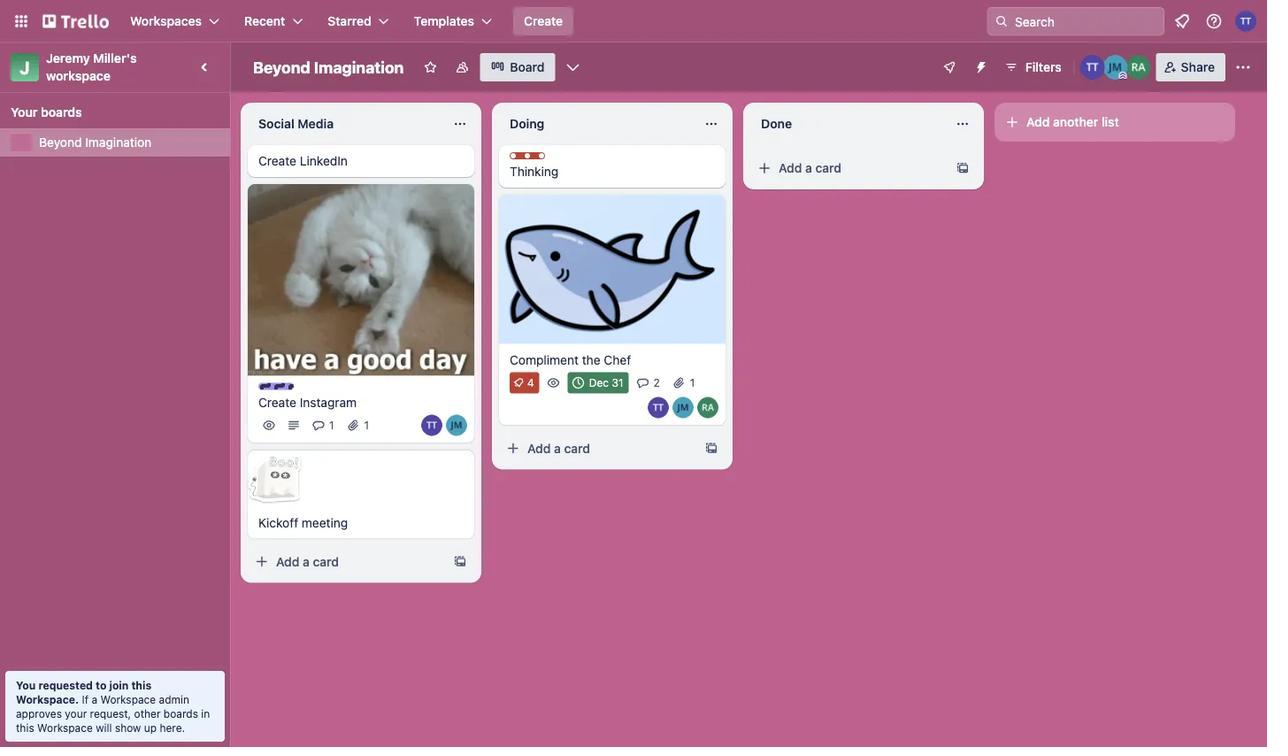 Task type: locate. For each thing, give the bounding box(es) containing it.
0 horizontal spatial card
[[313, 554, 339, 569]]

workspace
[[100, 693, 156, 706], [37, 721, 93, 734]]

beyond
[[253, 58, 310, 77], [39, 135, 82, 150]]

Doing text field
[[499, 110, 694, 138]]

1 up jeremy miller (jeremymiller198) icon on the bottom of the page
[[690, 377, 695, 389]]

workspace down your
[[37, 721, 93, 734]]

this inside the you requested to join this workspace.
[[131, 679, 152, 691]]

recent
[[244, 14, 285, 28]]

terry turtle (terryturtle) image
[[1236, 11, 1257, 32], [648, 397, 669, 418]]

1 vertical spatial add a card button
[[499, 434, 698, 463]]

terry turtle (terryturtle) image right open information menu icon
[[1236, 11, 1257, 32]]

workspaces button
[[120, 7, 230, 35]]

beyond imagination down your boards with 1 items element
[[39, 135, 152, 150]]

add down 4
[[528, 441, 551, 456]]

1 vertical spatial workspace
[[37, 721, 93, 734]]

0 vertical spatial add a card
[[779, 161, 842, 175]]

0 vertical spatial boards
[[41, 105, 82, 120]]

1 vertical spatial ruby anderson (rubyanderson7) image
[[698, 397, 719, 418]]

open information menu image
[[1206, 12, 1223, 30]]

dec 31
[[589, 377, 624, 389]]

imagination down "starred" popup button
[[314, 58, 404, 77]]

create inside button
[[524, 14, 563, 28]]

Social Media text field
[[248, 110, 443, 138]]

1 vertical spatial add a card
[[528, 441, 590, 456]]

imagination inside beyond imagination link
[[85, 135, 152, 150]]

terry turtle (terryturtle) image for right jeremy miller (jeremymiller198) image
[[1081, 55, 1105, 80]]

add a card down done
[[779, 161, 842, 175]]

compliment
[[510, 352, 579, 367]]

add a card for social media
[[276, 554, 339, 569]]

create from template… image
[[956, 161, 970, 175], [705, 441, 719, 456]]

color: bold red, title: "thoughts" element
[[510, 152, 576, 166]]

add for doing
[[528, 441, 551, 456]]

add a card down 4
[[528, 441, 590, 456]]

card down the dec 31 checkbox
[[564, 441, 590, 456]]

recent button
[[234, 7, 314, 35]]

automation image
[[967, 53, 992, 78]]

1 down instagram
[[329, 419, 334, 431]]

create button
[[513, 7, 574, 35]]

1 horizontal spatial workspace
[[100, 693, 156, 706]]

create up board
[[524, 14, 563, 28]]

terry turtle (terryturtle) image left jeremy miller (jeremymiller198) icon on the bottom of the page
[[648, 397, 669, 418]]

create instagram link
[[258, 393, 464, 411]]

terry turtle (terryturtle) image down create instagram link
[[421, 415, 443, 436]]

2 horizontal spatial add a card button
[[751, 154, 949, 182]]

boards right your
[[41, 105, 82, 120]]

2 vertical spatial add a card button
[[248, 547, 446, 576]]

your boards with 1 items element
[[11, 102, 211, 123]]

create down color: purple, title: none icon
[[258, 395, 296, 409]]

create
[[524, 14, 563, 28], [258, 154, 296, 168], [258, 395, 296, 409]]

add left another
[[1027, 115, 1050, 129]]

1
[[690, 377, 695, 389], [329, 419, 334, 431], [364, 419, 369, 431]]

ruby anderson (rubyanderson7) image left share button
[[1127, 55, 1151, 80]]

social media
[[258, 116, 334, 131]]

card
[[816, 161, 842, 175], [564, 441, 590, 456], [313, 554, 339, 569]]

1 horizontal spatial create from template… image
[[956, 161, 970, 175]]

0 horizontal spatial boards
[[41, 105, 82, 120]]

0 vertical spatial jeremy miller (jeremymiller198) image
[[1104, 55, 1128, 80]]

to
[[96, 679, 107, 691]]

2 horizontal spatial 1
[[690, 377, 695, 389]]

1 vertical spatial jeremy miller (jeremymiller198) image
[[446, 415, 467, 436]]

0 vertical spatial card
[[816, 161, 842, 175]]

jeremy
[[46, 51, 90, 66]]

card down done text field
[[816, 161, 842, 175]]

0 vertical spatial create from template… image
[[956, 161, 970, 175]]

1 vertical spatial imagination
[[85, 135, 152, 150]]

beyond imagination
[[253, 58, 404, 77], [39, 135, 152, 150]]

kickoff meeting link
[[258, 514, 464, 531]]

workspaces
[[130, 14, 202, 28]]

2 vertical spatial card
[[313, 554, 339, 569]]

a for doing
[[554, 441, 561, 456]]

workspace down join
[[100, 693, 156, 706]]

0 horizontal spatial create from template… image
[[705, 441, 719, 456]]

this right join
[[131, 679, 152, 691]]

2 vertical spatial add a card
[[276, 554, 339, 569]]

add down 'kickoff'
[[276, 554, 300, 569]]

2 vertical spatial create
[[258, 395, 296, 409]]

create linkedin link
[[258, 152, 464, 170]]

kickoff
[[258, 515, 298, 530]]

approves
[[16, 707, 62, 720]]

add another list button
[[995, 103, 1236, 142]]

create down social
[[258, 154, 296, 168]]

meeting
[[302, 515, 348, 530]]

terry turtle (terryturtle) image
[[1081, 55, 1105, 80], [421, 415, 443, 436]]

1 vertical spatial beyond imagination
[[39, 135, 152, 150]]

1 horizontal spatial ruby anderson (rubyanderson7) image
[[1127, 55, 1151, 80]]

create from template… image for done
[[956, 161, 970, 175]]

a for social media
[[303, 554, 310, 569]]

templates button
[[403, 7, 503, 35]]

admin
[[159, 693, 189, 706]]

beyond imagination down starred on the left top of page
[[253, 58, 404, 77]]

add a card button
[[751, 154, 949, 182], [499, 434, 698, 463], [248, 547, 446, 576]]

add a card
[[779, 161, 842, 175], [528, 441, 590, 456], [276, 554, 339, 569]]

2 horizontal spatial card
[[816, 161, 842, 175]]

1 horizontal spatial this
[[131, 679, 152, 691]]

1 vertical spatial terry turtle (terryturtle) image
[[421, 415, 443, 436]]

0 vertical spatial beyond
[[253, 58, 310, 77]]

ruby anderson (rubyanderson7) image for right jeremy miller (jeremymiller198) image
[[1127, 55, 1151, 80]]

this inside if a workspace admin approves your request, other boards in this workspace will show up here.
[[16, 721, 34, 734]]

add another list
[[1027, 115, 1119, 129]]

add a card button down kickoff meeting link
[[248, 547, 446, 576]]

0 horizontal spatial ruby anderson (rubyanderson7) image
[[698, 397, 719, 418]]

1 horizontal spatial terry turtle (terryturtle) image
[[1081, 55, 1105, 80]]

thinking
[[510, 164, 559, 179]]

imagination
[[314, 58, 404, 77], [85, 135, 152, 150]]

ruby anderson (rubyanderson7) image right jeremy miller (jeremymiller198) icon on the bottom of the page
[[698, 397, 719, 418]]

compliment the chef
[[510, 352, 631, 367]]

1 horizontal spatial imagination
[[314, 58, 404, 77]]

add for social media
[[276, 554, 300, 569]]

0 horizontal spatial terry turtle (terryturtle) image
[[421, 415, 443, 436]]

add a card button for done
[[751, 154, 949, 182]]

starred button
[[317, 7, 400, 35]]

add
[[1027, 115, 1050, 129], [779, 161, 802, 175], [528, 441, 551, 456], [276, 554, 300, 569]]

0 vertical spatial imagination
[[314, 58, 404, 77]]

will
[[96, 721, 112, 734]]

0 vertical spatial beyond imagination
[[253, 58, 404, 77]]

ruby anderson (rubyanderson7) image
[[1127, 55, 1151, 80], [698, 397, 719, 418]]

1 vertical spatial create from template… image
[[705, 441, 719, 456]]

create for create instagram
[[258, 395, 296, 409]]

0 vertical spatial ruby anderson (rubyanderson7) image
[[1127, 55, 1151, 80]]

dec
[[589, 377, 609, 389]]

0 vertical spatial create
[[524, 14, 563, 28]]

1 horizontal spatial terry turtle (terryturtle) image
[[1236, 11, 1257, 32]]

thoughts
[[528, 153, 576, 166]]

add a card button down done text field
[[751, 154, 949, 182]]

this
[[131, 679, 152, 691], [16, 721, 34, 734]]

if a workspace admin approves your request, other boards in this workspace will show up here.
[[16, 693, 210, 734]]

your
[[65, 707, 87, 720]]

1 horizontal spatial add a card button
[[499, 434, 698, 463]]

add down done
[[779, 161, 802, 175]]

add for done
[[779, 161, 802, 175]]

boards
[[41, 105, 82, 120], [164, 707, 198, 720]]

beyond down recent dropdown button
[[253, 58, 310, 77]]

in
[[201, 707, 210, 720]]

0 horizontal spatial beyond imagination
[[39, 135, 152, 150]]

share button
[[1157, 53, 1226, 81]]

jeremy miller's workspace
[[46, 51, 140, 83]]

0 horizontal spatial workspace
[[37, 721, 93, 734]]

0 horizontal spatial imagination
[[85, 135, 152, 150]]

add inside add another list button
[[1027, 115, 1050, 129]]

1 vertical spatial create
[[258, 154, 296, 168]]

this down the approves
[[16, 721, 34, 734]]

create for create linkedin
[[258, 154, 296, 168]]

terry turtle (terryturtle) image left the this member is an admin of this board. image
[[1081, 55, 1105, 80]]

0 vertical spatial this
[[131, 679, 152, 691]]

0 horizontal spatial beyond
[[39, 135, 82, 150]]

add a card button for doing
[[499, 434, 698, 463]]

add a card button down the dec 31 checkbox
[[499, 434, 698, 463]]

beyond down your boards
[[39, 135, 82, 150]]

1 horizontal spatial beyond
[[253, 58, 310, 77]]

starred
[[328, 14, 372, 28]]

you requested to join this workspace.
[[16, 679, 152, 706]]

1 horizontal spatial add a card
[[528, 441, 590, 456]]

0 vertical spatial add a card button
[[751, 154, 949, 182]]

0 vertical spatial terry turtle (terryturtle) image
[[1081, 55, 1105, 80]]

1 vertical spatial this
[[16, 721, 34, 734]]

card for done
[[816, 161, 842, 175]]

board link
[[480, 53, 556, 81]]

1 horizontal spatial beyond imagination
[[253, 58, 404, 77]]

show
[[115, 721, 141, 734]]

2 horizontal spatial add a card
[[779, 161, 842, 175]]

imagination down your boards with 1 items element
[[85, 135, 152, 150]]

the
[[582, 352, 601, 367]]

0 horizontal spatial add a card
[[276, 554, 339, 569]]

0 horizontal spatial this
[[16, 721, 34, 734]]

0 horizontal spatial add a card button
[[248, 547, 446, 576]]

boards down admin
[[164, 707, 198, 720]]

a
[[806, 161, 813, 175], [554, 441, 561, 456], [303, 554, 310, 569], [92, 693, 97, 706]]

1 vertical spatial boards
[[164, 707, 198, 720]]

create linkedin
[[258, 154, 348, 168]]

1 vertical spatial terry turtle (terryturtle) image
[[648, 397, 669, 418]]

jeremy miller (jeremymiller198) image
[[1104, 55, 1128, 80], [446, 415, 467, 436]]

1 horizontal spatial boards
[[164, 707, 198, 720]]

kickoff meeting
[[258, 515, 348, 530]]

done
[[761, 116, 792, 131]]

card down meeting
[[313, 554, 339, 569]]

1 vertical spatial card
[[564, 441, 590, 456]]

add a card down "kickoff meeting"
[[276, 554, 339, 569]]

power ups image
[[943, 60, 957, 74]]

list
[[1102, 115, 1119, 129]]

filters button
[[999, 53, 1067, 81]]

1 horizontal spatial jeremy miller (jeremymiller198) image
[[1104, 55, 1128, 80]]

1 horizontal spatial card
[[564, 441, 590, 456]]

31
[[612, 377, 624, 389]]

1 down create instagram link
[[364, 419, 369, 431]]

other
[[134, 707, 161, 720]]



Task type: vqa. For each thing, say whether or not it's contained in the screenshot.
sm icon
no



Task type: describe. For each thing, give the bounding box(es) containing it.
Done text field
[[751, 110, 945, 138]]

0 horizontal spatial jeremy miller (jeremymiller198) image
[[446, 415, 467, 436]]

up
[[144, 721, 157, 734]]

your boards
[[11, 105, 82, 120]]

compliment the chef link
[[510, 351, 715, 369]]

media
[[298, 116, 334, 131]]

workspace navigation collapse icon image
[[193, 55, 218, 80]]

0 horizontal spatial terry turtle (terryturtle) image
[[648, 397, 669, 418]]

add a card button for social media
[[248, 547, 446, 576]]

here.
[[160, 721, 185, 734]]

0 horizontal spatial 1
[[329, 419, 334, 431]]

color: purple, title: none image
[[258, 383, 294, 390]]

you
[[16, 679, 36, 691]]

4
[[528, 377, 534, 389]]

1 vertical spatial beyond
[[39, 135, 82, 150]]

create instagram
[[258, 395, 357, 409]]

a inside if a workspace admin approves your request, other boards in this workspace will show up here.
[[92, 693, 97, 706]]

boards inside if a workspace admin approves your request, other boards in this workspace will show up here.
[[164, 707, 198, 720]]

create from template… image
[[453, 554, 467, 569]]

show menu image
[[1235, 58, 1253, 76]]

Search field
[[1009, 8, 1164, 35]]

thoughts thinking
[[510, 153, 576, 179]]

1 horizontal spatial 1
[[364, 419, 369, 431]]

beyond imagination link
[[39, 134, 220, 151]]

if
[[82, 693, 89, 706]]

back to home image
[[42, 7, 109, 35]]

another
[[1053, 115, 1099, 129]]

create for create
[[524, 14, 563, 28]]

Board name text field
[[244, 53, 413, 81]]

pete ghost image
[[247, 450, 303, 507]]

workspace visible image
[[455, 60, 470, 74]]

workspace
[[46, 69, 111, 83]]

instagram
[[300, 395, 357, 409]]

0 notifications image
[[1172, 11, 1193, 32]]

a for done
[[806, 161, 813, 175]]

beyond imagination inside board name text field
[[253, 58, 404, 77]]

filters
[[1026, 60, 1062, 74]]

doing
[[510, 116, 545, 131]]

0 vertical spatial terry turtle (terryturtle) image
[[1236, 11, 1257, 32]]

request,
[[90, 707, 131, 720]]

terry turtle (terryturtle) image for leftmost jeremy miller (jeremymiller198) image
[[421, 415, 443, 436]]

search image
[[995, 14, 1009, 28]]

share
[[1181, 60, 1215, 74]]

workspace.
[[16, 693, 79, 706]]

this member is an admin of this board. image
[[1119, 72, 1127, 80]]

jeremy miller (jeremymiller198) image
[[673, 397, 694, 418]]

add a card for done
[[779, 161, 842, 175]]

j
[[20, 57, 30, 77]]

imagination inside board name text field
[[314, 58, 404, 77]]

star or unstar board image
[[423, 60, 438, 74]]

add a card for doing
[[528, 441, 590, 456]]

social
[[258, 116, 295, 131]]

Dec 31 checkbox
[[568, 372, 629, 394]]

chef
[[604, 352, 631, 367]]

thinking link
[[510, 163, 715, 181]]

miller's
[[93, 51, 137, 66]]

0 vertical spatial workspace
[[100, 693, 156, 706]]

customize views image
[[564, 58, 582, 76]]

templates
[[414, 14, 474, 28]]

your
[[11, 105, 38, 120]]

beyond inside board name text field
[[253, 58, 310, 77]]

ruby anderson (rubyanderson7) image for jeremy miller (jeremymiller198) icon on the bottom of the page
[[698, 397, 719, 418]]

board
[[510, 60, 545, 74]]

primary element
[[0, 0, 1268, 42]]

linkedin
[[300, 154, 348, 168]]

join
[[109, 679, 129, 691]]

card for social media
[[313, 554, 339, 569]]

card for doing
[[564, 441, 590, 456]]

requested
[[38, 679, 93, 691]]

2
[[654, 377, 660, 389]]

create from template… image for doing
[[705, 441, 719, 456]]



